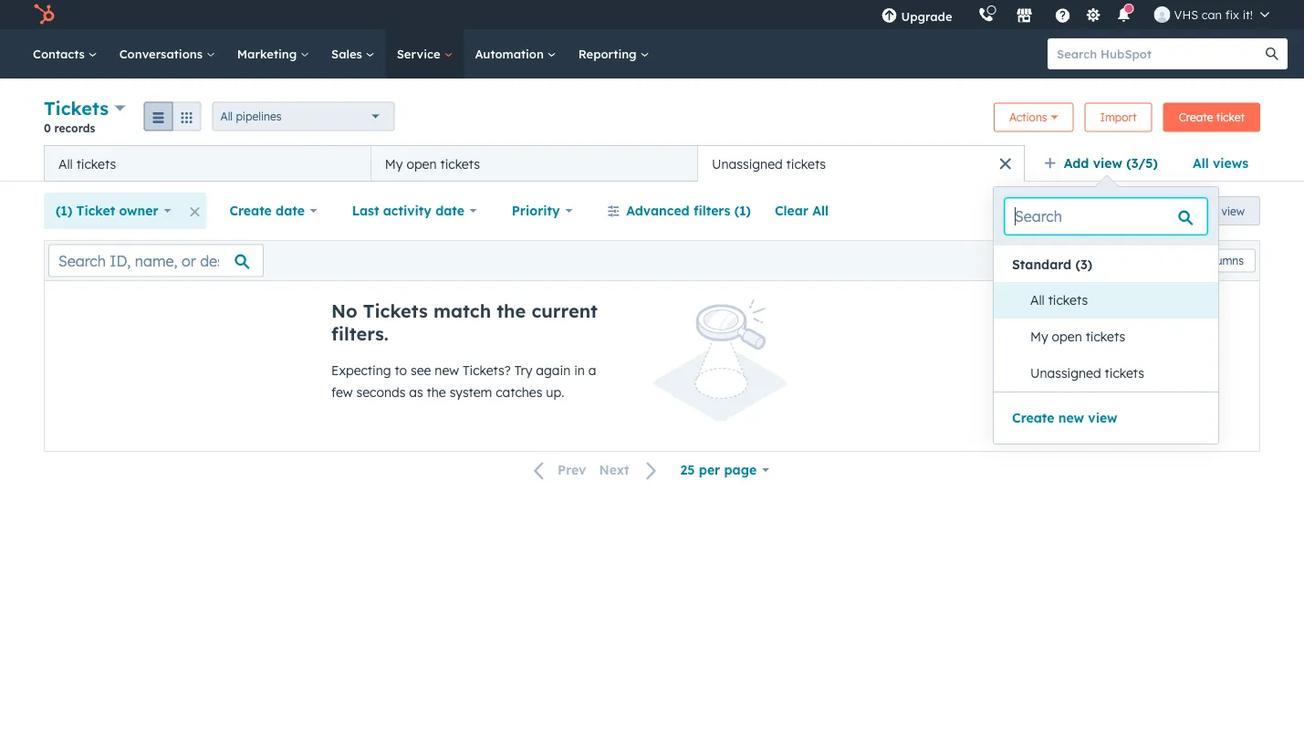 Task type: describe. For each thing, give the bounding box(es) containing it.
0
[[44, 121, 51, 135]]

tickets up last activity date popup button
[[440, 156, 480, 172]]

ticket
[[76, 203, 115, 219]]

filters.
[[331, 322, 389, 345]]

view inside button
[[1089, 410, 1118, 426]]

view for save
[[1222, 204, 1245, 218]]

vhs
[[1175, 7, 1199, 22]]

create date button
[[218, 193, 329, 229]]

in
[[574, 362, 585, 378]]

reporting
[[579, 46, 640, 61]]

priority button
[[500, 193, 585, 229]]

all tickets for rightmost all tickets button
[[1031, 292, 1088, 308]]

vhs can fix it! button
[[1144, 0, 1281, 29]]

Search HubSpot search field
[[1048, 38, 1272, 69]]

per
[[699, 462, 721, 478]]

tickets down standard (3) button
[[1086, 329, 1126, 345]]

all inside button
[[813, 203, 829, 219]]

all for top all tickets button
[[58, 156, 73, 172]]

all inside popup button
[[221, 110, 233, 123]]

edit columns button
[[1167, 249, 1256, 273]]

columns
[[1202, 254, 1244, 268]]

create new view
[[1013, 410, 1118, 426]]

marketing link
[[226, 29, 321, 79]]

no
[[331, 299, 358, 322]]

1 vertical spatial unassigned
[[1031, 365, 1102, 381]]

it!
[[1243, 7, 1254, 22]]

owner
[[119, 203, 159, 219]]

standard
[[1013, 257, 1072, 273]]

tickets banner
[[44, 95, 1261, 145]]

edit
[[1178, 254, 1199, 268]]

sales link
[[321, 29, 386, 79]]

page
[[724, 462, 757, 478]]

as
[[409, 384, 423, 400]]

new inside expecting to see new tickets? try again in a few seconds as the system catches up.
[[435, 362, 459, 378]]

tickets inside no tickets match the current filters.
[[363, 299, 428, 322]]

tickets down 'records'
[[76, 156, 116, 172]]

save view
[[1194, 204, 1245, 218]]

hubspot link
[[22, 4, 68, 26]]

(3)
[[1076, 257, 1093, 273]]

next
[[599, 462, 630, 478]]

help image
[[1055, 8, 1071, 25]]

create for create ticket
[[1179, 110, 1214, 124]]

marketing
[[237, 46, 300, 61]]

create new view button
[[1013, 407, 1118, 429]]

settings image
[[1086, 8, 1102, 24]]

automation
[[475, 46, 548, 61]]

tickets?
[[463, 362, 511, 378]]

advanced filters (1) button
[[596, 193, 763, 229]]

notifications image
[[1116, 8, 1133, 25]]

search image
[[1266, 47, 1279, 60]]

25 per page button
[[669, 452, 782, 488]]

current
[[532, 299, 598, 322]]

settings link
[[1082, 5, 1105, 24]]

1 horizontal spatial unassigned tickets
[[1031, 365, 1145, 381]]

see
[[411, 362, 431, 378]]

upgrade
[[902, 9, 953, 24]]

actions button
[[994, 103, 1074, 132]]

my open tickets for right my open tickets 'button'
[[1031, 329, 1126, 345]]

25
[[681, 462, 695, 478]]

save view button
[[1162, 196, 1261, 226]]

tickets button
[[44, 95, 126, 121]]

tickets up 'create new view'
[[1105, 365, 1145, 381]]

clear
[[775, 203, 809, 219]]

records
[[54, 121, 95, 135]]

a
[[589, 362, 597, 378]]

date inside create date popup button
[[276, 203, 305, 219]]

marketplaces button
[[1006, 0, 1044, 29]]

clear all button
[[763, 193, 841, 229]]

import
[[1101, 110, 1137, 124]]

again
[[536, 362, 571, 378]]

(3/5)
[[1127, 155, 1159, 171]]

tickets down standard (3)
[[1049, 292, 1088, 308]]

vhs can fix it!
[[1175, 7, 1254, 22]]

upgrade image
[[881, 8, 898, 25]]

to
[[395, 362, 407, 378]]

pipelines
[[236, 110, 282, 123]]

service link
[[386, 29, 464, 79]]

0 vertical spatial unassigned tickets
[[712, 156, 826, 172]]

activity
[[383, 203, 432, 219]]

0 vertical spatial unassigned
[[712, 156, 783, 172]]

last
[[352, 203, 379, 219]]

my open tickets for top my open tickets 'button'
[[385, 156, 480, 172]]

prev button
[[523, 458, 593, 482]]

Search ID, name, or description search field
[[48, 244, 264, 277]]

advanced filters (1)
[[627, 203, 751, 219]]

0 records
[[44, 121, 95, 135]]

open for top my open tickets 'button'
[[407, 156, 437, 172]]

0 horizontal spatial my
[[385, 156, 403, 172]]

all views link
[[1181, 145, 1261, 182]]

last activity date button
[[340, 193, 489, 229]]

edit columns
[[1178, 254, 1244, 268]]

last activity date
[[352, 203, 465, 219]]

terry turtle image
[[1155, 6, 1171, 23]]

try
[[515, 362, 533, 378]]

system
[[450, 384, 492, 400]]

pagination navigation
[[523, 458, 669, 482]]

all for all views link
[[1193, 155, 1209, 171]]

calling icon button
[[971, 3, 1002, 27]]

1 vertical spatial unassigned tickets button
[[1013, 355, 1219, 392]]

export
[[1109, 254, 1144, 268]]

0 vertical spatial all tickets button
[[44, 145, 371, 182]]

no tickets match the current filters.
[[331, 299, 598, 345]]

create ticket button
[[1164, 103, 1261, 132]]

expecting to see new tickets? try again in a few seconds as the system catches up.
[[331, 362, 597, 400]]



Task type: vqa. For each thing, say whether or not it's contained in the screenshot.
first 30 from the right
no



Task type: locate. For each thing, give the bounding box(es) containing it.
0 vertical spatial unassigned tickets button
[[698, 145, 1025, 182]]

1 horizontal spatial (1)
[[735, 203, 751, 219]]

0 horizontal spatial all tickets
[[58, 156, 116, 172]]

open down standard (3)
[[1052, 329, 1083, 345]]

my open tickets down (3)
[[1031, 329, 1126, 345]]

prev
[[558, 462, 587, 478]]

1 vertical spatial tickets
[[363, 299, 428, 322]]

all tickets button down all pipelines
[[44, 145, 371, 182]]

0 horizontal spatial my open tickets
[[385, 156, 480, 172]]

view inside dropdown button
[[1094, 155, 1123, 171]]

0 horizontal spatial open
[[407, 156, 437, 172]]

view inside button
[[1222, 204, 1245, 218]]

2 vertical spatial view
[[1089, 410, 1118, 426]]

0 vertical spatial my open tickets button
[[371, 145, 698, 182]]

contacts link
[[22, 29, 108, 79]]

(1) right "filters"
[[735, 203, 751, 219]]

2 (1) from the left
[[735, 203, 751, 219]]

open
[[407, 156, 437, 172], [1052, 329, 1083, 345]]

new
[[435, 362, 459, 378], [1059, 410, 1085, 426]]

few
[[331, 384, 353, 400]]

service
[[397, 46, 444, 61]]

my up "activity"
[[385, 156, 403, 172]]

25 per page
[[681, 462, 757, 478]]

1 vertical spatial the
[[427, 384, 446, 400]]

1 horizontal spatial my
[[1031, 329, 1049, 345]]

seconds
[[356, 384, 406, 400]]

date right "activity"
[[436, 203, 465, 219]]

1 horizontal spatial all tickets button
[[1013, 282, 1219, 319]]

1 vertical spatial my
[[1031, 329, 1049, 345]]

1 vertical spatial all tickets button
[[1013, 282, 1219, 319]]

the
[[497, 299, 526, 322], [427, 384, 446, 400]]

conversations link
[[108, 29, 226, 79]]

1 horizontal spatial new
[[1059, 410, 1085, 426]]

0 vertical spatial view
[[1094, 155, 1123, 171]]

fix
[[1226, 7, 1240, 22]]

create inside create date popup button
[[230, 203, 272, 219]]

calling icon image
[[978, 7, 995, 24]]

advanced
[[627, 203, 690, 219]]

my open tickets
[[385, 156, 480, 172], [1031, 329, 1126, 345]]

1 vertical spatial new
[[1059, 410, 1085, 426]]

expecting
[[331, 362, 391, 378]]

1 horizontal spatial open
[[1052, 329, 1083, 345]]

1 vertical spatial all tickets
[[1031, 292, 1088, 308]]

1 horizontal spatial all tickets
[[1031, 292, 1088, 308]]

my open tickets up last activity date popup button
[[385, 156, 480, 172]]

create for create date
[[230, 203, 272, 219]]

0 horizontal spatial create
[[230, 203, 272, 219]]

the right match
[[497, 299, 526, 322]]

0 vertical spatial create
[[1179, 110, 1214, 124]]

2 date from the left
[[436, 203, 465, 219]]

0 horizontal spatial (1)
[[56, 203, 72, 219]]

1 horizontal spatial unassigned
[[1031, 365, 1102, 381]]

new inside button
[[1059, 410, 1085, 426]]

standard (3)
[[1013, 257, 1093, 273]]

open for right my open tickets 'button'
[[1052, 329, 1083, 345]]

standard (3) button
[[994, 249, 1219, 280]]

reporting link
[[568, 29, 661, 79]]

all tickets button
[[44, 145, 371, 182], [1013, 282, 1219, 319]]

marketplaces image
[[1017, 8, 1033, 25]]

save
[[1194, 204, 1219, 218]]

my open tickets button up the priority
[[371, 145, 698, 182]]

1 horizontal spatial date
[[436, 203, 465, 219]]

next button
[[593, 458, 669, 482]]

all tickets for top all tickets button
[[58, 156, 116, 172]]

search button
[[1257, 38, 1288, 69]]

all for rightmost all tickets button
[[1031, 292, 1045, 308]]

clear all
[[775, 203, 829, 219]]

all right clear
[[813, 203, 829, 219]]

0 vertical spatial new
[[435, 362, 459, 378]]

tickets
[[44, 97, 109, 120], [363, 299, 428, 322]]

match
[[434, 299, 491, 322]]

create for create new view
[[1013, 410, 1055, 426]]

1 vertical spatial open
[[1052, 329, 1083, 345]]

tickets inside 'popup button'
[[44, 97, 109, 120]]

the inside expecting to see new tickets? try again in a few seconds as the system catches up.
[[427, 384, 446, 400]]

menu item
[[966, 0, 969, 29]]

my
[[385, 156, 403, 172], [1031, 329, 1049, 345]]

can
[[1202, 7, 1223, 22]]

1 horizontal spatial my open tickets button
[[1013, 319, 1219, 355]]

(1) ticket owner button
[[44, 193, 183, 229]]

all left views
[[1193, 155, 1209, 171]]

unassigned up "filters"
[[712, 156, 783, 172]]

0 horizontal spatial all tickets button
[[44, 145, 371, 182]]

0 horizontal spatial new
[[435, 362, 459, 378]]

my open tickets button
[[371, 145, 698, 182], [1013, 319, 1219, 355]]

0 vertical spatial the
[[497, 299, 526, 322]]

date inside last activity date popup button
[[436, 203, 465, 219]]

tickets
[[76, 156, 116, 172], [440, 156, 480, 172], [787, 156, 826, 172], [1049, 292, 1088, 308], [1086, 329, 1126, 345], [1105, 365, 1145, 381]]

help button
[[1048, 0, 1079, 29]]

(1) left the ticket on the top left of the page
[[56, 203, 72, 219]]

unassigned tickets up 'create new view'
[[1031, 365, 1145, 381]]

date
[[276, 203, 305, 219], [436, 203, 465, 219]]

add
[[1064, 155, 1090, 171]]

all pipelines button
[[212, 102, 395, 131]]

0 vertical spatial my
[[385, 156, 403, 172]]

all tickets down 'records'
[[58, 156, 116, 172]]

my down standard
[[1031, 329, 1049, 345]]

open up last activity date popup button
[[407, 156, 437, 172]]

0 vertical spatial tickets
[[44, 97, 109, 120]]

tickets right the no
[[363, 299, 428, 322]]

1 vertical spatial create
[[230, 203, 272, 219]]

0 horizontal spatial my open tickets button
[[371, 145, 698, 182]]

all down standard
[[1031, 292, 1045, 308]]

1 horizontal spatial tickets
[[363, 299, 428, 322]]

all pipelines
[[221, 110, 282, 123]]

1 vertical spatial view
[[1222, 204, 1245, 218]]

0 vertical spatial my open tickets
[[385, 156, 480, 172]]

create inside create new view button
[[1013, 410, 1055, 426]]

menu
[[869, 0, 1283, 29]]

ticket
[[1217, 110, 1245, 124]]

add view (3/5) button
[[1032, 145, 1181, 182]]

group inside tickets banner
[[144, 102, 201, 131]]

all
[[221, 110, 233, 123], [1193, 155, 1209, 171], [58, 156, 73, 172], [813, 203, 829, 219], [1031, 292, 1045, 308]]

(1) ticket owner
[[56, 203, 159, 219]]

1 vertical spatial unassigned tickets
[[1031, 365, 1145, 381]]

views
[[1213, 155, 1249, 171]]

date left last at the left top
[[276, 203, 305, 219]]

1 vertical spatial my open tickets
[[1031, 329, 1126, 345]]

all left the pipelines
[[221, 110, 233, 123]]

conversations
[[119, 46, 206, 61]]

unassigned tickets button
[[698, 145, 1025, 182], [1013, 355, 1219, 392]]

1 horizontal spatial my open tickets
[[1031, 329, 1126, 345]]

0 horizontal spatial the
[[427, 384, 446, 400]]

all tickets button down standard (3) button
[[1013, 282, 1219, 319]]

tickets up 'records'
[[44, 97, 109, 120]]

all tickets
[[58, 156, 116, 172], [1031, 292, 1088, 308]]

2 vertical spatial create
[[1013, 410, 1055, 426]]

Search search field
[[1005, 198, 1208, 235]]

import button
[[1085, 103, 1153, 132]]

0 horizontal spatial unassigned tickets
[[712, 156, 826, 172]]

1 vertical spatial my open tickets button
[[1013, 319, 1219, 355]]

sales
[[331, 46, 366, 61]]

0 vertical spatial all tickets
[[58, 156, 116, 172]]

0 horizontal spatial date
[[276, 203, 305, 219]]

create date
[[230, 203, 305, 219]]

0 horizontal spatial unassigned
[[712, 156, 783, 172]]

notifications button
[[1109, 0, 1140, 29]]

1 horizontal spatial the
[[497, 299, 526, 322]]

(1) inside button
[[735, 203, 751, 219]]

2 horizontal spatial create
[[1179, 110, 1214, 124]]

tickets up 'clear all'
[[787, 156, 826, 172]]

automation link
[[464, 29, 568, 79]]

view for add
[[1094, 155, 1123, 171]]

actions
[[1010, 110, 1048, 124]]

unassigned up 'create new view'
[[1031, 365, 1102, 381]]

view
[[1094, 155, 1123, 171], [1222, 204, 1245, 218], [1089, 410, 1118, 426]]

create ticket
[[1179, 110, 1245, 124]]

contacts
[[33, 46, 88, 61]]

unassigned tickets up clear
[[712, 156, 826, 172]]

unassigned tickets button up 'clear all'
[[698, 145, 1025, 182]]

(1) inside popup button
[[56, 203, 72, 219]]

1 date from the left
[[276, 203, 305, 219]]

hubspot image
[[33, 4, 55, 26]]

create inside create ticket button
[[1179, 110, 1214, 124]]

1 horizontal spatial create
[[1013, 410, 1055, 426]]

all tickets down standard (3)
[[1031, 292, 1088, 308]]

the inside no tickets match the current filters.
[[497, 299, 526, 322]]

export button
[[1098, 249, 1156, 273]]

catches
[[496, 384, 543, 400]]

up.
[[546, 384, 565, 400]]

0 vertical spatial open
[[407, 156, 437, 172]]

all down "0 records"
[[58, 156, 73, 172]]

0 horizontal spatial tickets
[[44, 97, 109, 120]]

filters
[[694, 203, 731, 219]]

the right as
[[427, 384, 446, 400]]

priority
[[512, 203, 560, 219]]

all views
[[1193, 155, 1249, 171]]

my open tickets button down standard (3) button
[[1013, 319, 1219, 355]]

1 (1) from the left
[[56, 203, 72, 219]]

group
[[144, 102, 201, 131]]

menu containing vhs can fix it!
[[869, 0, 1283, 29]]

unassigned tickets button up 'create new view'
[[1013, 355, 1219, 392]]



